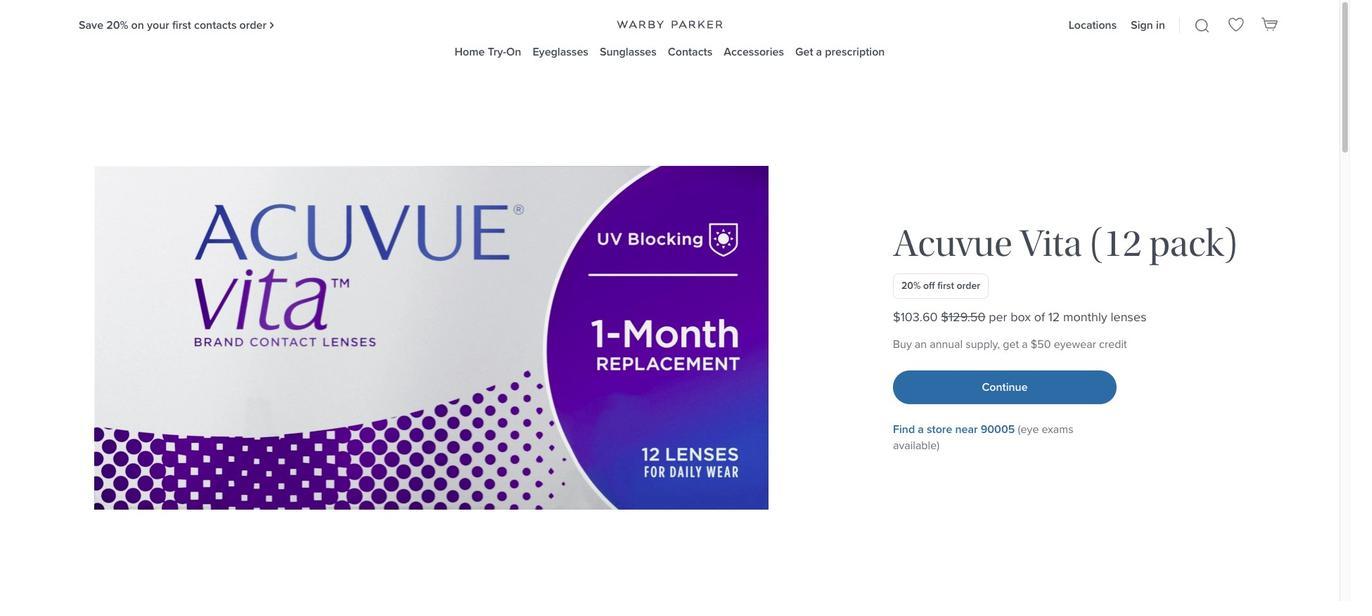 Task type: locate. For each thing, give the bounding box(es) containing it.
eyewear
[[1054, 336, 1097, 353]]

order inside acuvue vita (12 pack) main content
[[957, 279, 981, 294]]

save 20% on your first contacts order link
[[79, 17, 274, 33]]

20%
[[106, 17, 128, 33], [902, 279, 921, 294]]

0 vertical spatial 20%
[[106, 17, 128, 33]]

contacts
[[194, 17, 237, 33]]

first right "your"
[[172, 17, 191, 33]]

$50
[[1031, 336, 1052, 353]]

of
[[1035, 308, 1046, 327]]

acuvue vita (12 pack)
[[894, 222, 1239, 266]]

eyeglasses button
[[533, 44, 589, 60]]

eyeglasses
[[533, 44, 589, 60]]

exams
[[1042, 422, 1074, 438]]

20% left on
[[106, 17, 128, 33]]

a
[[817, 44, 823, 60], [1023, 336, 1028, 353], [918, 422, 924, 438]]

0 horizontal spatial order
[[240, 17, 267, 33]]

continue
[[983, 379, 1028, 396]]

1 vertical spatial 20%
[[902, 279, 921, 294]]

on
[[507, 44, 522, 60]]

find
[[894, 422, 916, 438]]

1 horizontal spatial 20%
[[902, 279, 921, 294]]

sunglasses button
[[600, 44, 657, 60]]

1 vertical spatial order
[[957, 279, 981, 294]]

1 horizontal spatial a
[[918, 422, 924, 438]]

0 horizontal spatial 20%
[[106, 17, 128, 33]]

lenses
[[1111, 308, 1147, 327]]

save
[[79, 17, 103, 33]]

2 vertical spatial a
[[918, 422, 924, 438]]

find a store near 90005 button
[[894, 422, 1016, 438]]

$103.60 $129.50 per box of 12 monthly lenses
[[894, 308, 1147, 327]]

near
[[956, 422, 978, 438]]

0 horizontal spatial a
[[817, 44, 823, 60]]

acuvue vita image
[[94, 166, 769, 510]]

buy an annual supply, get a $50 eyewear credit
[[894, 336, 1128, 353]]

home try-on
[[455, 44, 522, 60]]

0 vertical spatial first
[[172, 17, 191, 33]]

first
[[172, 17, 191, 33], [938, 279, 955, 294]]

credit
[[1100, 336, 1128, 353]]

1 horizontal spatial order
[[957, 279, 981, 294]]

accessories link
[[724, 44, 785, 60]]

20% left off
[[902, 279, 921, 294]]

pack)
[[1150, 222, 1239, 266]]

contacts link
[[668, 44, 713, 60]]

order up '$129.50'
[[957, 279, 981, 294]]

order right contacts
[[240, 17, 267, 33]]

(eye
[[1019, 422, 1039, 438]]

0 vertical spatial order
[[240, 17, 267, 33]]

1 vertical spatial first
[[938, 279, 955, 294]]

a for find a store near 90005
[[918, 422, 924, 438]]

get
[[796, 44, 814, 60]]

buy
[[894, 336, 912, 353]]

first right off
[[938, 279, 955, 294]]

1 horizontal spatial first
[[938, 279, 955, 294]]

$103.60
[[894, 308, 938, 327]]

available)
[[894, 438, 940, 454]]

monthly
[[1064, 308, 1108, 327]]

order
[[240, 17, 267, 33], [957, 279, 981, 294]]

0 vertical spatial a
[[817, 44, 823, 60]]

1 vertical spatial a
[[1023, 336, 1028, 353]]

get a prescription link
[[796, 44, 885, 60]]

$129.50
[[942, 308, 986, 327]]

continue button
[[894, 371, 1117, 405]]



Task type: vqa. For each thing, say whether or not it's contained in the screenshot.
per
yes



Task type: describe. For each thing, give the bounding box(es) containing it.
get
[[1003, 336, 1020, 353]]

try-
[[488, 44, 507, 60]]

warby parker logo image
[[617, 20, 723, 29]]

cart image
[[1262, 15, 1279, 32]]

sign in link
[[1132, 17, 1166, 33]]

acuvue
[[894, 222, 1013, 266]]

per
[[989, 308, 1008, 327]]

acuvue vita (12 pack) main content
[[0, 68, 1340, 602]]

home try-on button
[[455, 44, 522, 60]]

sign in
[[1132, 17, 1166, 33]]

sunglasses
[[600, 44, 657, 60]]

get a prescription
[[796, 44, 885, 60]]

an
[[915, 336, 927, 353]]

supply,
[[966, 336, 1001, 353]]

20% inside acuvue vita (12 pack) main content
[[902, 279, 921, 294]]

accessories
[[724, 44, 785, 60]]

box
[[1011, 308, 1031, 327]]

annual
[[930, 336, 963, 353]]

a for get a prescription
[[817, 44, 823, 60]]

save 20% on your first contacts order
[[79, 17, 267, 33]]

home
[[455, 44, 485, 60]]

(eye exams available)
[[894, 422, 1074, 454]]

your
[[147, 17, 169, 33]]

contacts
[[668, 44, 713, 60]]

12
[[1049, 308, 1061, 327]]

90005
[[981, 422, 1016, 438]]

in
[[1157, 17, 1166, 33]]

store
[[927, 422, 953, 438]]

locations link
[[1069, 17, 1117, 33]]

(12
[[1090, 222, 1143, 266]]

0 horizontal spatial first
[[172, 17, 191, 33]]

locations
[[1069, 17, 1117, 33]]

2 horizontal spatial a
[[1023, 336, 1028, 353]]

on
[[131, 17, 144, 33]]

sign
[[1132, 17, 1154, 33]]

first inside acuvue vita (12 pack) main content
[[938, 279, 955, 294]]

off
[[924, 279, 936, 294]]

20% off first order
[[902, 279, 981, 294]]

find a store near 90005
[[894, 422, 1016, 438]]

prescription
[[826, 44, 885, 60]]

vita
[[1020, 222, 1083, 266]]



